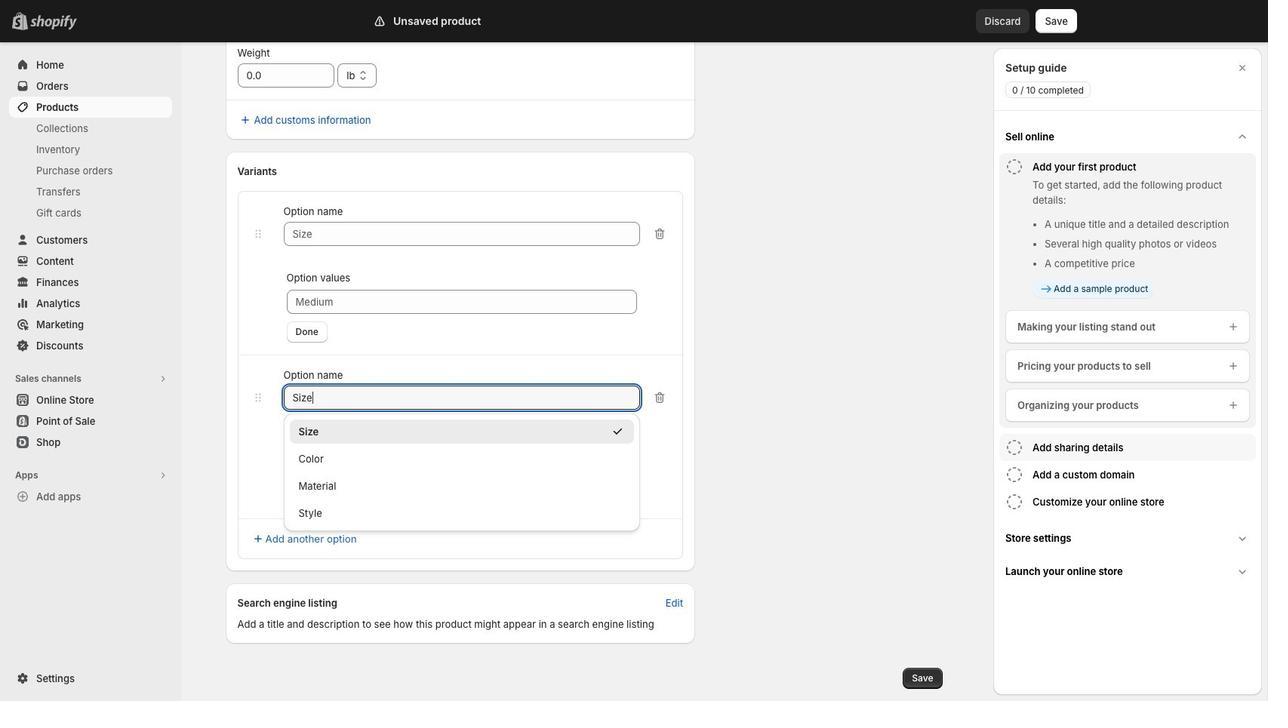 Task type: describe. For each thing, give the bounding box(es) containing it.
shopify image
[[33, 15, 80, 30]]

mark customize your online store as done image
[[1006, 493, 1024, 511]]



Task type: vqa. For each thing, say whether or not it's contained in the screenshot.
Search Search
no



Task type: locate. For each thing, give the bounding box(es) containing it.
dialog
[[994, 48, 1263, 696]]

Size text field
[[284, 222, 641, 246]]

size option
[[284, 420, 641, 444]]

mark add your first product as done image
[[1006, 158, 1024, 176]]

mark add a custom domain as done image
[[1006, 466, 1024, 484]]

0.0 text field
[[238, 63, 335, 88]]

mark add sharing details as done image
[[1006, 439, 1024, 457]]

list box
[[284, 420, 641, 526]]

Medium text field
[[287, 290, 638, 314]]

Color text field
[[284, 386, 641, 410]]



